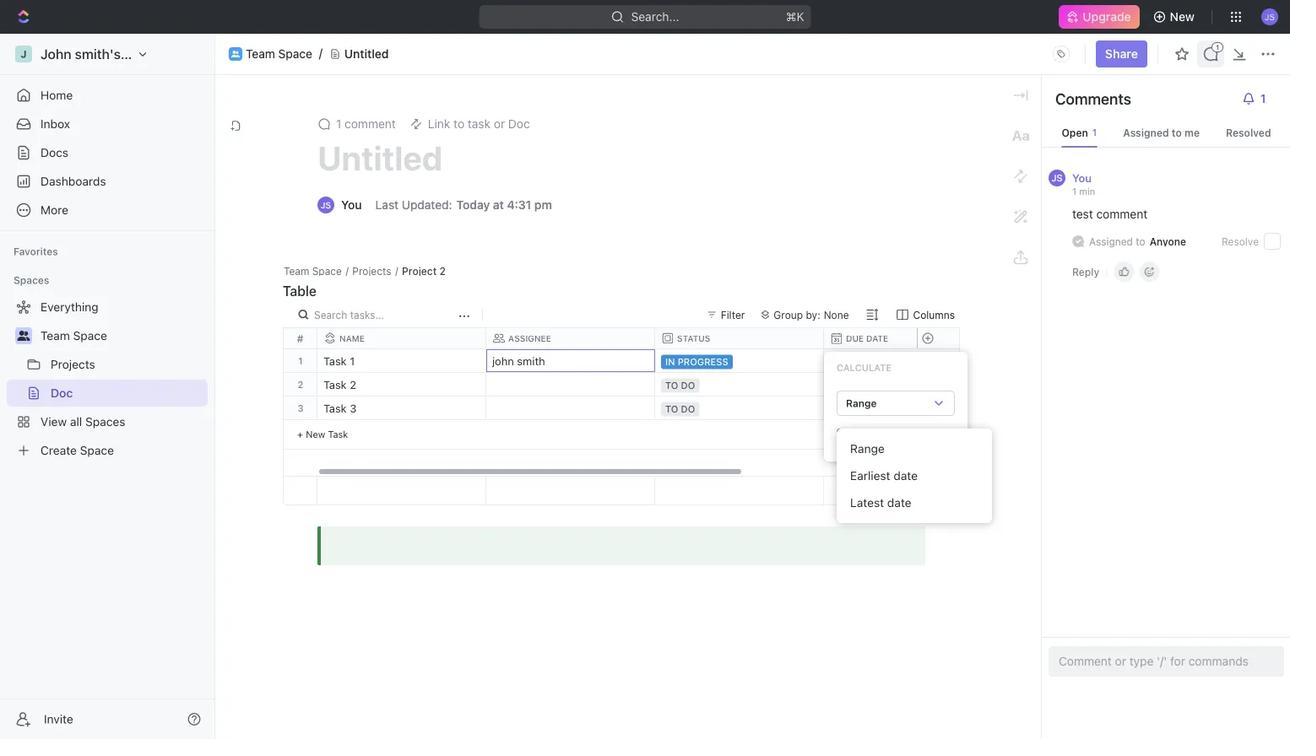 Task type: vqa. For each thing, say whether or not it's contained in the screenshot.
first to do from the top
yes



Task type: locate. For each thing, give the bounding box(es) containing it.
0 vertical spatial comment
[[345, 117, 396, 131]]

/ left project
[[395, 265, 398, 277]]

0 horizontal spatial 2
[[298, 379, 304, 390]]

1 horizontal spatial 3
[[350, 402, 357, 415]]

space for team space link in the sidebar navigation
[[73, 329, 107, 343]]

0 horizontal spatial new
[[306, 429, 325, 440]]

1 horizontal spatial team space link
[[246, 47, 312, 61]]

range inside dropdown button
[[846, 398, 877, 410]]

1 to do cell from the top
[[655, 373, 824, 396]]

0 vertical spatial new
[[1170, 10, 1195, 24]]

to do
[[665, 380, 695, 391], [665, 404, 695, 415]]

1 horizontal spatial team space
[[246, 47, 312, 61]]

task down task 2
[[323, 402, 347, 415]]

tasks...
[[350, 309, 384, 321]]

test comment
[[1073, 207, 1148, 221]]

table
[[283, 283, 317, 299]]

0 vertical spatial to do cell
[[655, 373, 824, 396]]

task 1
[[323, 355, 355, 368]]

3 down task 2
[[350, 402, 357, 415]]

assigned left the me
[[1123, 127, 1169, 138]]

0 horizontal spatial team
[[41, 329, 70, 343]]

do for task 3
[[681, 404, 695, 415]]

2 up task 3 in the left of the page
[[350, 379, 356, 391]]

last
[[375, 198, 399, 212]]

1 vertical spatial assigned
[[1089, 236, 1133, 247]]

0 vertical spatial date
[[894, 469, 918, 483]]

docs
[[41, 146, 68, 160]]

1
[[336, 117, 341, 131], [1073, 186, 1077, 197], [350, 355, 355, 368], [298, 356, 303, 367]]

0 vertical spatial do
[[681, 380, 695, 391]]

team
[[246, 47, 275, 61], [284, 265, 309, 277], [41, 329, 70, 343]]

1 vertical spatial date
[[887, 496, 912, 510]]

earliest date button
[[844, 463, 986, 490]]

team right user group image
[[41, 329, 70, 343]]

docs link
[[7, 139, 208, 166]]

smith
[[517, 355, 545, 368]]

2 vertical spatial space
[[73, 329, 107, 343]]

comment up last
[[345, 117, 396, 131]]

1 vertical spatial team space
[[41, 329, 107, 343]]

range
[[846, 398, 877, 410], [850, 442, 885, 456]]

do
[[681, 380, 695, 391], [681, 404, 695, 415]]

cell
[[824, 350, 993, 372], [486, 373, 655, 396], [824, 373, 993, 396], [486, 397, 655, 420], [824, 397, 993, 420]]

1 horizontal spatial /
[[395, 265, 398, 277]]

assigned to me
[[1123, 127, 1200, 138]]

date down range button on the bottom of page
[[894, 469, 918, 483]]

2 inside 1 2 3
[[298, 379, 304, 390]]

to
[[1172, 127, 1182, 138], [1136, 236, 1146, 247], [665, 380, 679, 391], [665, 404, 679, 415]]

0 horizontal spatial team space link
[[41, 323, 204, 350]]

4:31
[[507, 198, 531, 212]]

search...
[[631, 10, 679, 24]]

2 left task 2
[[298, 379, 304, 390]]

1 vertical spatial untitled
[[318, 138, 443, 178]]

task for task 1
[[323, 355, 347, 368]]

row group
[[284, 350, 318, 450], [318, 350, 1162, 476], [917, 350, 959, 450], [917, 477, 959, 505]]

0 horizontal spatial comment
[[345, 117, 396, 131]]

me
[[1185, 127, 1200, 138]]

you 1 min
[[1073, 171, 1096, 197]]

press space to select this row. row
[[284, 350, 318, 373], [318, 350, 1162, 373], [284, 373, 318, 397], [318, 373, 1162, 397], [284, 397, 318, 421], [318, 397, 1162, 421], [318, 477, 1162, 506]]

/ left "projects"
[[346, 265, 349, 277]]

1 inside "you 1 min"
[[1073, 186, 1077, 197]]

2 for task 2
[[350, 379, 356, 391]]

favorites button
[[7, 242, 65, 262]]

1 vertical spatial new
[[306, 429, 325, 440]]

space
[[278, 47, 312, 61], [312, 265, 342, 277], [73, 329, 107, 343]]

1 2 3
[[298, 356, 304, 414]]

new down task 3 in the left of the page
[[306, 429, 325, 440]]

1 vertical spatial to do cell
[[655, 397, 824, 420]]

range down calculate
[[846, 398, 877, 410]]

team space for user group icon
[[246, 47, 312, 61]]

press space to select this row. row containing task 2
[[318, 373, 1162, 397]]

0 vertical spatial to do
[[665, 380, 695, 391]]

latest
[[850, 496, 884, 510]]

1 horizontal spatial new
[[1170, 10, 1195, 24]]

untitled
[[344, 47, 389, 61], [318, 138, 443, 178]]

space right user group icon
[[278, 47, 312, 61]]

to do cell
[[655, 373, 824, 396], [655, 397, 824, 420]]

inbox link
[[7, 111, 208, 138]]

project
[[402, 265, 437, 277]]

new right upgrade
[[1170, 10, 1195, 24]]

home link
[[7, 82, 208, 109]]

task down task 1
[[323, 379, 347, 391]]

today
[[456, 198, 490, 212]]

2 right project
[[440, 265, 446, 277]]

date
[[894, 469, 918, 483], [887, 496, 912, 510]]

latest date button
[[844, 490, 986, 517]]

2 do from the top
[[681, 404, 695, 415]]

space right user group image
[[73, 329, 107, 343]]

task
[[323, 355, 347, 368], [323, 379, 347, 391], [323, 402, 347, 415], [328, 429, 348, 440]]

team space
[[246, 47, 312, 61], [41, 329, 107, 343]]

team space inside the sidebar navigation
[[41, 329, 107, 343]]

row
[[318, 329, 1162, 349]]

team right user group icon
[[246, 47, 275, 61]]

assigned down test comment
[[1089, 236, 1133, 247]]

3
[[350, 402, 357, 415], [298, 403, 304, 414]]

1 to do from the top
[[665, 380, 695, 391]]

cell for task 2
[[824, 373, 993, 396]]

space for team space link corresponding to user group icon
[[278, 47, 312, 61]]

1 vertical spatial range
[[850, 442, 885, 456]]

date down earliest date button
[[887, 496, 912, 510]]

2
[[440, 265, 446, 277], [350, 379, 356, 391], [298, 379, 304, 390]]

1 do from the top
[[681, 380, 695, 391]]

0 vertical spatial assigned
[[1123, 127, 1169, 138]]

untitled up 1 comment
[[344, 47, 389, 61]]

new inside button
[[1170, 10, 1195, 24]]

2 horizontal spatial team
[[284, 265, 309, 277]]

you
[[1073, 171, 1092, 184]]

in progress cell
[[655, 350, 824, 372]]

1 vertical spatial space
[[312, 265, 342, 277]]

comment
[[345, 117, 396, 131], [1097, 207, 1148, 221]]

comment up assigned to
[[1097, 207, 1148, 221]]

untitled down 1 comment
[[318, 138, 443, 178]]

john
[[492, 355, 514, 368]]

team inside the sidebar navigation
[[41, 329, 70, 343]]

press space to select this row. row containing 2
[[284, 373, 318, 397]]

2 horizontal spatial 2
[[440, 265, 446, 277]]

1 horizontal spatial comment
[[1097, 207, 1148, 221]]

sidebar navigation
[[0, 34, 215, 740]]

space inside the sidebar navigation
[[73, 329, 107, 343]]

3 left task 3 in the left of the page
[[298, 403, 304, 414]]

team space link inside the sidebar navigation
[[41, 323, 204, 350]]

new inside grid
[[306, 429, 325, 440]]

to do for task 2
[[665, 380, 695, 391]]

to do cell for task 2
[[655, 373, 824, 396]]

0 vertical spatial team space
[[246, 47, 312, 61]]

grid
[[284, 329, 1162, 506]]

range inside button
[[850, 442, 885, 456]]

1 / from the left
[[346, 265, 349, 277]]

comment for test comment
[[1097, 207, 1148, 221]]

grid containing task 1
[[284, 329, 1162, 506]]

team up table at the left top
[[284, 265, 309, 277]]

1 vertical spatial do
[[681, 404, 695, 415]]

to do for task 3
[[665, 404, 695, 415]]

0 horizontal spatial /
[[346, 265, 349, 277]]

team space right user group icon
[[246, 47, 312, 61]]

1 vertical spatial comment
[[1097, 207, 1148, 221]]

0 horizontal spatial team space
[[41, 329, 107, 343]]

in
[[665, 357, 675, 368]]

task 2
[[323, 379, 356, 391]]

/
[[346, 265, 349, 277], [395, 265, 398, 277]]

1 inside 1 2 3
[[298, 356, 303, 367]]

0 vertical spatial team
[[246, 47, 275, 61]]

0 vertical spatial untitled
[[344, 47, 389, 61]]

1 vertical spatial team
[[284, 265, 309, 277]]

0 vertical spatial team space link
[[246, 47, 312, 61]]

do for task 2
[[681, 380, 695, 391]]

task up task 2
[[323, 355, 347, 368]]

range up earliest at bottom
[[850, 442, 885, 456]]

1 horizontal spatial team
[[246, 47, 275, 61]]

team space right user group image
[[41, 329, 107, 343]]

1 vertical spatial team space link
[[41, 323, 204, 350]]

1 vertical spatial to do
[[665, 404, 695, 415]]

1 horizontal spatial 2
[[350, 379, 356, 391]]

0 vertical spatial range
[[846, 398, 877, 410]]

comments
[[1056, 90, 1131, 108]]

2 to do from the top
[[665, 404, 695, 415]]

comment for 1 comment
[[345, 117, 396, 131]]

open
[[1062, 127, 1088, 138]]

in progress
[[665, 357, 729, 368]]

space up table at the left top
[[312, 265, 342, 277]]

team space link
[[246, 47, 312, 61], [41, 323, 204, 350]]

pm
[[534, 198, 552, 212]]

team space link for user group image
[[41, 323, 204, 350]]

0 vertical spatial space
[[278, 47, 312, 61]]

new
[[1170, 10, 1195, 24], [306, 429, 325, 440]]

2 to do cell from the top
[[655, 397, 824, 420]]

at
[[493, 198, 504, 212]]

range for range dropdown button
[[846, 398, 877, 410]]

assigned
[[1123, 127, 1169, 138], [1089, 236, 1133, 247]]

0 horizontal spatial 3
[[298, 403, 304, 414]]

team space / projects / project 2 table
[[283, 265, 446, 299]]

js
[[1052, 173, 1063, 184]]

2 vertical spatial team
[[41, 329, 70, 343]]

calculate
[[837, 363, 892, 374]]



Task type: describe. For each thing, give the bounding box(es) containing it.
john smith cell
[[486, 350, 655, 372]]

test
[[1073, 207, 1093, 221]]

new for new
[[1170, 10, 1195, 24]]

2 inside team space / projects / project 2 table
[[440, 265, 446, 277]]

updated:
[[402, 198, 452, 212]]

search
[[314, 309, 347, 321]]

space inside team space / projects / project 2 table
[[312, 265, 342, 277]]

to do cell for task 3
[[655, 397, 824, 420]]

upgrade link
[[1059, 5, 1140, 29]]

range button
[[837, 391, 955, 416]]

home
[[41, 88, 73, 102]]

dashboards link
[[7, 168, 208, 195]]

team for user group icon
[[246, 47, 275, 61]]

Search tasks... text field
[[314, 303, 454, 327]]

team inside team space / projects / project 2 table
[[284, 265, 309, 277]]

press space to select this row. row containing 3
[[284, 397, 318, 421]]

date for latest date
[[887, 496, 912, 510]]

search tasks...
[[314, 309, 384, 321]]

earliest date
[[850, 469, 918, 483]]

user group image
[[231, 50, 240, 57]]

press space to select this row. row containing task 1
[[318, 350, 1162, 373]]

user group image
[[17, 331, 30, 341]]

new button
[[1147, 3, 1205, 30]]

cell for task 1
[[824, 350, 993, 372]]

range button
[[844, 436, 986, 463]]

projects
[[352, 265, 391, 277]]

team space for user group image
[[41, 329, 107, 343]]

resolved
[[1226, 127, 1271, 138]]

⌘k
[[786, 10, 804, 24]]

team space link for user group icon
[[246, 47, 312, 61]]

new for new task
[[306, 429, 325, 440]]

favorites
[[14, 246, 58, 258]]

upgrade
[[1083, 10, 1131, 24]]

spaces
[[14, 274, 49, 286]]

assigned to
[[1089, 236, 1146, 247]]

row inside grid
[[318, 329, 1162, 349]]

min
[[1080, 186, 1096, 197]]

1 comment
[[336, 117, 396, 131]]

task down task 3 in the left of the page
[[328, 429, 348, 440]]

task 3
[[323, 402, 357, 415]]

assigned for assigned to
[[1089, 236, 1133, 247]]

invite
[[44, 713, 73, 727]]

new task
[[306, 429, 348, 440]]

resolve
[[1222, 236, 1259, 247]]

share
[[1105, 47, 1138, 61]]

cell for task 3
[[824, 397, 993, 420]]

inbox
[[41, 117, 70, 131]]

2 / from the left
[[395, 265, 398, 277]]

earliest
[[850, 469, 891, 483]]

john smith
[[492, 355, 545, 368]]

dashboards
[[41, 174, 106, 188]]

task for task 2
[[323, 379, 347, 391]]

last updated: today at 4:31 pm
[[375, 198, 552, 212]]

date for earliest date
[[894, 469, 918, 483]]

latest date
[[850, 496, 912, 510]]

task for task 3
[[323, 402, 347, 415]]

2 for 1 2 3
[[298, 379, 304, 390]]

reply
[[1073, 266, 1100, 278]]

assigned for assigned to me
[[1123, 127, 1169, 138]]

progress
[[678, 357, 729, 368]]

press space to select this row. row containing task 3
[[318, 397, 1162, 421]]

press space to select this row. row containing 1
[[284, 350, 318, 373]]

range for range button on the bottom of page
[[850, 442, 885, 456]]

row group containing 1 2 3
[[284, 350, 318, 450]]

row group containing task 1
[[318, 350, 1162, 476]]

#
[[297, 333, 303, 345]]

team for user group image
[[41, 329, 70, 343]]



